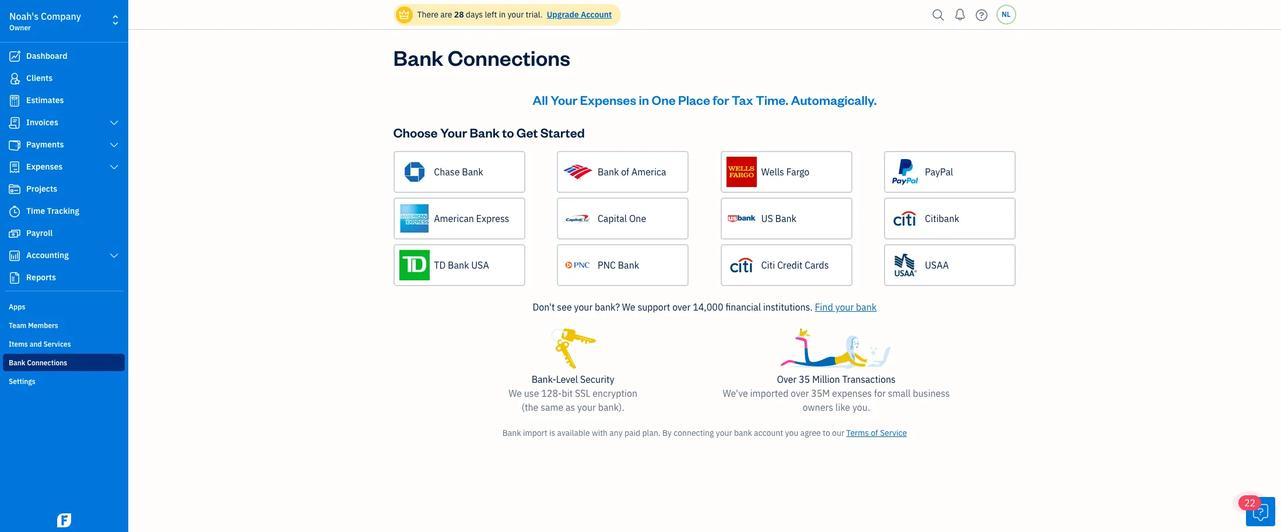 Task type: describe. For each thing, give the bounding box(es) containing it.
payroll
[[26, 228, 53, 239]]

our
[[832, 428, 845, 439]]

128-
[[541, 388, 562, 400]]

bank right td
[[448, 260, 469, 271]]

0 vertical spatial in
[[499, 9, 506, 20]]

estimate image
[[8, 95, 22, 107]]

paid
[[625, 428, 641, 439]]

with
[[592, 428, 608, 439]]

chart image
[[8, 250, 22, 262]]

apps link
[[3, 298, 125, 316]]

time tracking link
[[3, 201, 125, 222]]

payments link
[[3, 135, 125, 156]]

apps
[[9, 303, 25, 311]]

citi credit cards
[[762, 260, 829, 271]]

accounting link
[[3, 246, 125, 267]]

payment image
[[8, 139, 22, 151]]

encryption
[[593, 388, 638, 400]]

your right find
[[836, 302, 854, 313]]

money image
[[8, 228, 22, 240]]

bank).
[[598, 402, 625, 414]]

noah's
[[9, 10, 39, 22]]

invoice image
[[8, 117, 22, 129]]

security
[[580, 374, 615, 386]]

time tracking
[[26, 206, 79, 216]]

noah's company owner
[[9, 10, 81, 32]]

bank right "us"
[[776, 213, 797, 225]]

go to help image
[[973, 6, 991, 24]]

dashboard image
[[8, 51, 22, 62]]

trial.
[[526, 9, 543, 20]]

bank-
[[532, 374, 556, 386]]

level
[[556, 374, 578, 386]]

estimates
[[26, 95, 64, 106]]

left
[[485, 9, 497, 20]]

timer image
[[8, 206, 22, 218]]

expenses link
[[3, 157, 125, 178]]

14,000
[[693, 302, 724, 313]]

tax
[[732, 92, 753, 108]]

capital
[[598, 213, 627, 225]]

chevron large down image for payments
[[109, 141, 120, 150]]

freshbooks image
[[55, 514, 73, 528]]

bank?
[[595, 302, 620, 313]]

like
[[836, 402, 851, 414]]

1 horizontal spatial expenses
[[580, 92, 636, 108]]

28
[[454, 9, 464, 20]]

settings link
[[3, 373, 125, 390]]

account
[[581, 9, 612, 20]]

import
[[523, 428, 548, 439]]

chase
[[434, 166, 460, 178]]

don't
[[533, 302, 555, 313]]

express
[[476, 213, 509, 225]]

million
[[813, 374, 840, 386]]

available
[[557, 428, 590, 439]]

crown image
[[398, 8, 410, 21]]

35
[[799, 374, 810, 386]]

reports
[[26, 272, 56, 283]]

choose
[[393, 124, 438, 141]]

your inside bank-level security we use 128-bit ssl encryption (the same as your bank).
[[578, 402, 596, 414]]

items and services link
[[3, 335, 125, 353]]

bank down there
[[393, 44, 444, 71]]

0 vertical spatial connections
[[448, 44, 570, 71]]

1 horizontal spatial in
[[639, 92, 649, 108]]

ssl
[[575, 388, 591, 400]]

your left "trial."
[[508, 9, 524, 20]]

your right connecting
[[716, 428, 732, 439]]

by
[[663, 428, 672, 439]]

notifications image
[[951, 3, 970, 26]]

transactions
[[843, 374, 896, 386]]

reports link
[[3, 268, 125, 289]]

over for 35m
[[791, 388, 809, 400]]

nl button
[[997, 5, 1016, 24]]

0 horizontal spatial to
[[502, 124, 514, 141]]

business
[[913, 388, 950, 400]]

22 button
[[1239, 496, 1276, 527]]

any
[[610, 428, 623, 439]]

items
[[9, 340, 28, 349]]

payroll link
[[3, 223, 125, 244]]

your right "see"
[[574, 302, 593, 313]]

your for all
[[551, 92, 578, 108]]

america
[[632, 166, 666, 178]]

paypal
[[925, 166, 954, 178]]

time
[[26, 206, 45, 216]]

members
[[28, 321, 58, 330]]

chevron large down image
[[109, 251, 120, 261]]

22
[[1245, 498, 1256, 509]]

td bank usa
[[434, 260, 489, 271]]

dashboard link
[[3, 46, 125, 67]]

account
[[754, 428, 783, 439]]

all
[[533, 92, 548, 108]]

capital one
[[598, 213, 646, 225]]

projects link
[[3, 179, 125, 200]]

same
[[541, 402, 564, 414]]

choose your bank to get started
[[393, 124, 585, 141]]

your for choose
[[440, 124, 467, 141]]

there
[[417, 9, 439, 20]]

0 horizontal spatial bank
[[734, 428, 752, 439]]

place
[[678, 92, 710, 108]]

expense image
[[8, 162, 22, 173]]

tracking
[[47, 206, 79, 216]]

started
[[541, 124, 585, 141]]

dashboard
[[26, 51, 67, 61]]

settings
[[9, 377, 35, 386]]

terms
[[847, 428, 869, 439]]

chase bank
[[434, 166, 483, 178]]



Task type: vqa. For each thing, say whether or not it's contained in the screenshot.
the top Set
no



Task type: locate. For each thing, give the bounding box(es) containing it.
clients link
[[3, 68, 125, 89]]

us
[[762, 213, 773, 225]]

owners
[[803, 402, 834, 414]]

accounting
[[26, 250, 69, 261]]

over
[[777, 374, 797, 386]]

bank left import
[[503, 428, 521, 439]]

bank connections down items and services
[[9, 359, 67, 367]]

search image
[[929, 6, 948, 24]]

expenses inside main element
[[26, 162, 63, 172]]

find your bank link
[[815, 302, 877, 313]]

over for 14,000
[[673, 302, 691, 313]]

chevron large down image for expenses
[[109, 163, 120, 172]]

bank down items
[[9, 359, 25, 367]]

upgrade
[[547, 9, 579, 20]]

pnc bank
[[598, 260, 639, 271]]

0 horizontal spatial expenses
[[26, 162, 63, 172]]

for left the tax
[[713, 92, 729, 108]]

0 vertical spatial for
[[713, 92, 729, 108]]

we left use
[[509, 388, 522, 400]]

in
[[499, 9, 506, 20], [639, 92, 649, 108]]

1 horizontal spatial for
[[874, 388, 886, 400]]

bank
[[393, 44, 444, 71], [470, 124, 500, 141], [462, 166, 483, 178], [598, 166, 619, 178], [776, 213, 797, 225], [448, 260, 469, 271], [618, 260, 639, 271], [9, 359, 25, 367], [503, 428, 521, 439]]

in left place
[[639, 92, 649, 108]]

connections down there are 28 days left in your trial. upgrade account
[[448, 44, 570, 71]]

upgrade account link
[[545, 9, 612, 20]]

over left "14,000"
[[673, 302, 691, 313]]

support
[[638, 302, 670, 313]]

for down transactions on the right of page
[[874, 388, 886, 400]]

bank right find
[[856, 302, 877, 313]]

see
[[557, 302, 572, 313]]

0 vertical spatial chevron large down image
[[109, 118, 120, 128]]

1 horizontal spatial connections
[[448, 44, 570, 71]]

american express
[[434, 213, 509, 225]]

wells
[[762, 166, 784, 178]]

one left place
[[652, 92, 676, 108]]

automagically.
[[791, 92, 877, 108]]

we right the bank?
[[622, 302, 636, 313]]

bank
[[856, 302, 877, 313], [734, 428, 752, 439]]

small
[[888, 388, 911, 400]]

to
[[502, 124, 514, 141], [823, 428, 831, 439]]

1 horizontal spatial we
[[622, 302, 636, 313]]

to left get
[[502, 124, 514, 141]]

your right choose
[[440, 124, 467, 141]]

credit
[[777, 260, 803, 271]]

is
[[549, 428, 555, 439]]

your right "all"
[[551, 92, 578, 108]]

main element
[[0, 0, 157, 533]]

one
[[652, 92, 676, 108], [629, 213, 646, 225]]

citibank
[[925, 213, 960, 225]]

connections inside bank connections link
[[27, 359, 67, 367]]

1 horizontal spatial over
[[791, 388, 809, 400]]

get
[[517, 124, 538, 141]]

0 vertical spatial over
[[673, 302, 691, 313]]

1 vertical spatial chevron large down image
[[109, 141, 120, 150]]

chevron large down image up the payments link
[[109, 118, 120, 128]]

2 vertical spatial chevron large down image
[[109, 163, 120, 172]]

chevron large down image inside the payments link
[[109, 141, 120, 150]]

report image
[[8, 272, 22, 284]]

client image
[[8, 73, 22, 85]]

0 vertical spatial bank
[[856, 302, 877, 313]]

0 vertical spatial of
[[621, 166, 630, 178]]

1 vertical spatial to
[[823, 428, 831, 439]]

expenses up started
[[580, 92, 636, 108]]

we've
[[723, 388, 748, 400]]

0 vertical spatial we
[[622, 302, 636, 313]]

1 horizontal spatial to
[[823, 428, 831, 439]]

your down ssl
[[578, 402, 596, 414]]

you.
[[853, 402, 870, 414]]

team members link
[[3, 317, 125, 334]]

invoices link
[[3, 113, 125, 134]]

you
[[785, 428, 799, 439]]

1 vertical spatial connections
[[27, 359, 67, 367]]

0 vertical spatial bank connections
[[393, 44, 570, 71]]

0 vertical spatial one
[[652, 92, 676, 108]]

1 horizontal spatial bank connections
[[393, 44, 570, 71]]

and
[[30, 340, 42, 349]]

we inside bank-level security we use 128-bit ssl encryption (the same as your bank).
[[509, 388, 522, 400]]

1 horizontal spatial your
[[551, 92, 578, 108]]

bank connections inside main element
[[9, 359, 67, 367]]

project image
[[8, 184, 22, 195]]

nl
[[1002, 10, 1011, 19]]

chevron large down image for invoices
[[109, 118, 120, 128]]

over inside the over 35 million transactions we've imported over 35m expenses for small business owners like you.
[[791, 388, 809, 400]]

we
[[622, 302, 636, 313], [509, 388, 522, 400]]

to left our
[[823, 428, 831, 439]]

usa
[[471, 260, 489, 271]]

0 horizontal spatial over
[[673, 302, 691, 313]]

company
[[41, 10, 81, 22]]

expenses
[[580, 92, 636, 108], [26, 162, 63, 172]]

0 horizontal spatial connections
[[27, 359, 67, 367]]

bank right pnc
[[618, 260, 639, 271]]

bank connections link
[[3, 354, 125, 372]]

0 horizontal spatial your
[[440, 124, 467, 141]]

1 vertical spatial expenses
[[26, 162, 63, 172]]

of left america
[[621, 166, 630, 178]]

team
[[9, 321, 26, 330]]

of
[[621, 166, 630, 178], [871, 428, 878, 439]]

chevron large down image inside expenses link
[[109, 163, 120, 172]]

1 vertical spatial we
[[509, 388, 522, 400]]

bank right chase
[[462, 166, 483, 178]]

time.
[[756, 92, 789, 108]]

1 vertical spatial in
[[639, 92, 649, 108]]

use
[[524, 388, 539, 400]]

payments
[[26, 139, 64, 150]]

1 vertical spatial for
[[874, 388, 886, 400]]

us bank
[[762, 213, 797, 225]]

connections down items and services
[[27, 359, 67, 367]]

over down 35
[[791, 388, 809, 400]]

bank left america
[[598, 166, 619, 178]]

0 vertical spatial expenses
[[580, 92, 636, 108]]

of right terms
[[871, 428, 878, 439]]

pnc
[[598, 260, 616, 271]]

1 chevron large down image from the top
[[109, 118, 120, 128]]

terms of service link
[[847, 428, 907, 439]]

1 vertical spatial over
[[791, 388, 809, 400]]

are
[[441, 9, 452, 20]]

0 horizontal spatial one
[[629, 213, 646, 225]]

for inside the over 35 million transactions we've imported over 35m expenses for small business owners like you.
[[874, 388, 886, 400]]

in right left
[[499, 9, 506, 20]]

1 horizontal spatial of
[[871, 428, 878, 439]]

team members
[[9, 321, 58, 330]]

chevron large down image
[[109, 118, 120, 128], [109, 141, 120, 150], [109, 163, 120, 172]]

1 vertical spatial one
[[629, 213, 646, 225]]

items and services
[[9, 340, 71, 349]]

agree
[[801, 428, 821, 439]]

clients
[[26, 73, 53, 83]]

1 vertical spatial bank connections
[[9, 359, 67, 367]]

estimates link
[[3, 90, 125, 111]]

resource center badge image
[[1247, 498, 1276, 527]]

1 horizontal spatial bank
[[856, 302, 877, 313]]

one right capital
[[629, 213, 646, 225]]

connecting
[[674, 428, 714, 439]]

expenses down payments
[[26, 162, 63, 172]]

chevron large down image down the payments link
[[109, 163, 120, 172]]

citi
[[762, 260, 775, 271]]

3 chevron large down image from the top
[[109, 163, 120, 172]]

2 chevron large down image from the top
[[109, 141, 120, 150]]

1 horizontal spatial one
[[652, 92, 676, 108]]

bank left account
[[734, 428, 752, 439]]

connections
[[448, 44, 570, 71], [27, 359, 67, 367]]

0 horizontal spatial for
[[713, 92, 729, 108]]

1 vertical spatial of
[[871, 428, 878, 439]]

1 vertical spatial bank
[[734, 428, 752, 439]]

bank connections down days
[[393, 44, 570, 71]]

imported
[[750, 388, 789, 400]]

bank of america
[[598, 166, 666, 178]]

institutions.
[[763, 302, 813, 313]]

services
[[43, 340, 71, 349]]

as
[[566, 402, 575, 414]]

chevron large down image down invoices link
[[109, 141, 120, 150]]

1 vertical spatial your
[[440, 124, 467, 141]]

service
[[880, 428, 907, 439]]

0 horizontal spatial in
[[499, 9, 506, 20]]

financial
[[726, 302, 761, 313]]

expenses
[[832, 388, 872, 400]]

0 vertical spatial your
[[551, 92, 578, 108]]

projects
[[26, 184, 57, 194]]

bit
[[562, 388, 573, 400]]

all your expenses in one place for tax time. automagically.
[[533, 92, 877, 108]]

chevron large down image inside invoices link
[[109, 118, 120, 128]]

0 horizontal spatial we
[[509, 388, 522, 400]]

0 vertical spatial to
[[502, 124, 514, 141]]

0 horizontal spatial of
[[621, 166, 630, 178]]

your
[[508, 9, 524, 20], [574, 302, 593, 313], [836, 302, 854, 313], [578, 402, 596, 414], [716, 428, 732, 439]]

wells fargo
[[762, 166, 810, 178]]

0 horizontal spatial bank connections
[[9, 359, 67, 367]]

bank left get
[[470, 124, 500, 141]]

owner
[[9, 23, 31, 32]]

bank inside main element
[[9, 359, 25, 367]]



